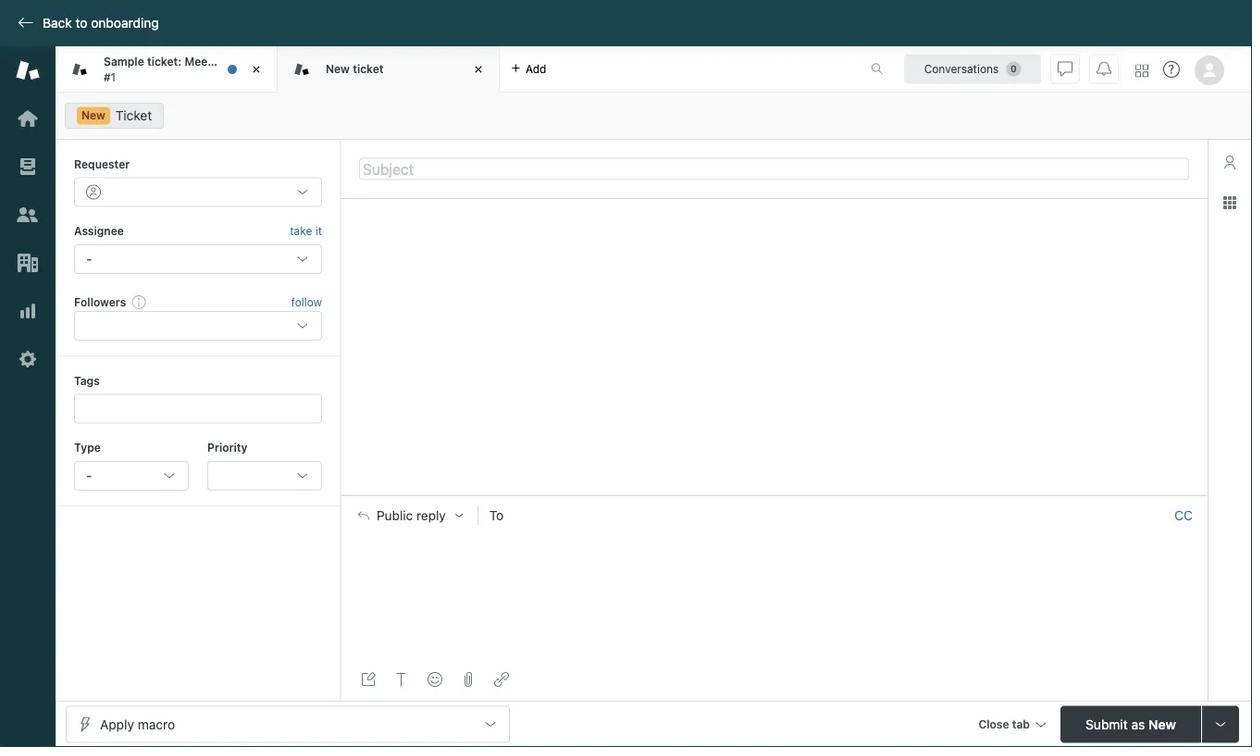 Task type: describe. For each thing, give the bounding box(es) containing it.
secondary element
[[56, 97, 1253, 134]]

#1
[[104, 70, 116, 83]]

new ticket tab
[[278, 46, 500, 93]]

1 horizontal spatial ticket
[[353, 62, 384, 75]]

reporting image
[[16, 299, 40, 323]]

tags element
[[74, 394, 322, 424]]

submit
[[1086, 717, 1128, 732]]

admin image
[[16, 347, 40, 371]]

sample ticket: meet the ticket #1
[[104, 55, 267, 83]]

tabs tab list
[[56, 46, 852, 93]]

follow
[[291, 295, 322, 308]]

ticket
[[116, 108, 152, 123]]

the
[[215, 55, 233, 68]]

get help image
[[1164, 61, 1181, 78]]

follow button
[[291, 294, 322, 310]]

reply
[[417, 508, 446, 523]]

priority
[[207, 441, 248, 454]]

back to onboarding
[[43, 15, 159, 31]]

notifications image
[[1097, 62, 1112, 76]]

public
[[377, 508, 413, 523]]

new for new
[[81, 109, 106, 122]]

organizations image
[[16, 251, 40, 275]]

displays possible ticket submission types image
[[1214, 717, 1229, 732]]

ticket:
[[147, 55, 182, 68]]

zendesk image
[[0, 745, 56, 747]]

conversations
[[925, 62, 999, 75]]

cc button
[[1175, 507, 1193, 524]]

add button
[[500, 46, 558, 92]]

get started image
[[16, 106, 40, 131]]

sample
[[104, 55, 144, 68]]

add
[[526, 62, 547, 75]]

back
[[43, 15, 72, 31]]

apply macro
[[100, 717, 175, 732]]

new for new ticket
[[326, 62, 350, 75]]

- for the "-" popup button
[[86, 468, 92, 483]]

close tab button
[[971, 706, 1054, 746]]

cc
[[1175, 508, 1193, 523]]

format text image
[[394, 672, 409, 687]]

close
[[979, 718, 1010, 731]]

as
[[1132, 717, 1146, 732]]

followers
[[74, 295, 126, 308]]

add link (cmd k) image
[[494, 672, 509, 687]]



Task type: vqa. For each thing, say whether or not it's contained in the screenshot.
Good karma
no



Task type: locate. For each thing, give the bounding box(es) containing it.
requester
[[74, 157, 130, 170]]

ticket inside sample ticket: meet the ticket #1
[[236, 55, 267, 68]]

1 horizontal spatial close image
[[469, 60, 488, 79]]

2 vertical spatial new
[[1149, 717, 1177, 732]]

type
[[74, 441, 101, 454]]

apps image
[[1223, 195, 1238, 210]]

assignee
[[74, 224, 124, 237]]

tab
[[56, 46, 278, 93]]

requester element
[[74, 177, 322, 207]]

close image left add popup button
[[469, 60, 488, 79]]

1 vertical spatial new
[[81, 109, 106, 122]]

1 close image from the left
[[247, 60, 266, 79]]

ticket
[[236, 55, 267, 68], [353, 62, 384, 75]]

followers element
[[74, 311, 322, 341]]

new
[[326, 62, 350, 75], [81, 109, 106, 122], [1149, 717, 1177, 732]]

- inside popup button
[[86, 468, 92, 483]]

new inside secondary element
[[81, 109, 106, 122]]

new ticket
[[326, 62, 384, 75]]

conversations button
[[905, 54, 1042, 84]]

meet
[[185, 55, 212, 68]]

0 horizontal spatial close image
[[247, 60, 266, 79]]

0 horizontal spatial ticket
[[236, 55, 267, 68]]

insert emojis image
[[428, 672, 443, 687]]

info on adding followers image
[[132, 294, 147, 309]]

assignee element
[[74, 244, 322, 274]]

button displays agent's chat status as invisible. image
[[1058, 62, 1073, 76]]

take it
[[290, 224, 322, 237]]

2 close image from the left
[[469, 60, 488, 79]]

views image
[[16, 155, 40, 179]]

customers image
[[16, 203, 40, 227]]

back to onboarding link
[[0, 15, 168, 31]]

2 horizontal spatial new
[[1149, 717, 1177, 732]]

- down assignee
[[86, 251, 92, 266]]

take it button
[[290, 222, 322, 241]]

customer context image
[[1223, 155, 1238, 169]]

- down type
[[86, 468, 92, 483]]

1 vertical spatial -
[[86, 468, 92, 483]]

draft mode image
[[361, 672, 376, 687]]

zendesk support image
[[16, 58, 40, 82]]

- button
[[74, 461, 189, 491]]

to
[[76, 15, 88, 31]]

main element
[[0, 46, 56, 747]]

apply
[[100, 717, 134, 732]]

0 vertical spatial new
[[326, 62, 350, 75]]

zendesk products image
[[1136, 64, 1149, 77]]

close image
[[247, 60, 266, 79], [469, 60, 488, 79]]

- inside the "assignee" element
[[86, 251, 92, 266]]

close image right the
[[247, 60, 266, 79]]

tab
[[1013, 718, 1031, 731]]

0 horizontal spatial new
[[81, 109, 106, 122]]

-
[[86, 251, 92, 266], [86, 468, 92, 483]]

0 vertical spatial -
[[86, 251, 92, 266]]

tab containing sample ticket: meet the ticket
[[56, 46, 278, 93]]

- for the "assignee" element
[[86, 251, 92, 266]]

take
[[290, 224, 312, 237]]

it
[[315, 224, 322, 237]]

minimize composer image
[[767, 488, 782, 503]]

macro
[[138, 717, 175, 732]]

Subject field
[[359, 158, 1190, 180]]

tags
[[74, 374, 100, 387]]

onboarding
[[91, 15, 159, 31]]

public reply button
[[342, 496, 478, 535]]

1 - from the top
[[86, 251, 92, 266]]

close tab
[[979, 718, 1031, 731]]

close image inside new ticket tab
[[469, 60, 488, 79]]

add attachment image
[[461, 672, 476, 687]]

to
[[490, 508, 504, 523]]

public reply
[[377, 508, 446, 523]]

2 - from the top
[[86, 468, 92, 483]]

1 horizontal spatial new
[[326, 62, 350, 75]]

submit as new
[[1086, 717, 1177, 732]]

new inside new ticket tab
[[326, 62, 350, 75]]



